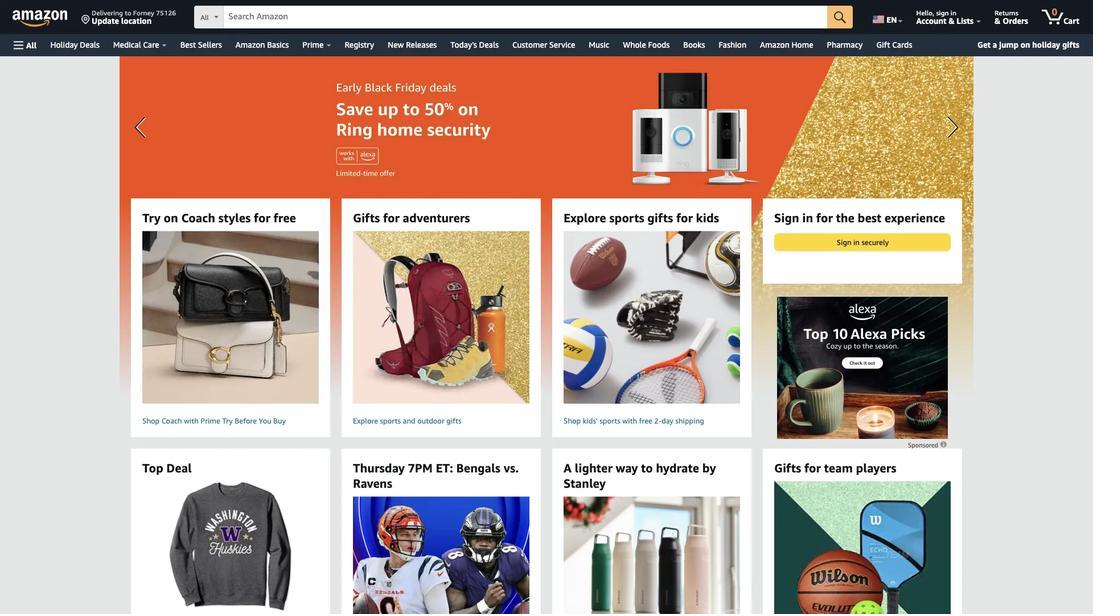 Task type: describe. For each thing, give the bounding box(es) containing it.
a lighter way to hydrate by stanley
[[564, 461, 716, 491]]

whole foods link
[[616, 37, 677, 53]]

securely
[[862, 238, 889, 247]]

sign in securely link
[[775, 234, 950, 251]]

get a jump on holiday gifts link
[[973, 38, 1084, 52]]

foods
[[648, 40, 670, 50]]

team
[[824, 461, 853, 475]]

thursday
[[353, 461, 405, 475]]

amazon for amazon home
[[760, 40, 790, 50]]

the
[[836, 211, 855, 225]]

explore sports and outdoor gifts link
[[333, 231, 549, 429]]

pharmacy link
[[820, 37, 870, 53]]

orders
[[1003, 16, 1028, 25]]

styles
[[218, 211, 251, 225]]

medical
[[113, 40, 141, 50]]

today's deals link
[[444, 37, 506, 53]]

account
[[916, 16, 947, 25]]

sports for gifts
[[609, 211, 644, 225]]

holiday deals link
[[44, 37, 106, 53]]

new
[[388, 40, 404, 50]]

jump
[[999, 40, 1019, 49]]

holiday
[[50, 40, 78, 50]]

a
[[564, 461, 572, 475]]

shop for try
[[142, 417, 160, 426]]

watch thursday night football on prime video image
[[343, 497, 539, 615]]

in inside navigation navigation
[[951, 9, 956, 17]]

before
[[235, 417, 257, 426]]

leave feedback on sponsored ad element
[[908, 442, 948, 449]]

customer service link
[[506, 37, 582, 53]]

navigation navigation
[[0, 0, 1093, 56]]

amazon home
[[760, 40, 813, 50]]

get a jump on holiday gifts
[[978, 40, 1079, 49]]

shop coach with prime try before you buy
[[142, 417, 286, 426]]

amazon basics
[[236, 40, 289, 50]]

best sellers
[[180, 40, 222, 50]]

gifts for gifts for team players
[[774, 461, 801, 475]]

pharmacy
[[827, 40, 863, 50]]

bengals
[[456, 461, 501, 475]]

gifts for adventurers
[[353, 211, 470, 225]]

holiday
[[1032, 40, 1060, 49]]

medical care
[[113, 40, 159, 50]]

shipping
[[675, 417, 704, 426]]

on inside "main content"
[[164, 211, 178, 225]]

amazon for amazon basics
[[236, 40, 265, 50]]

2 with from the left
[[622, 417, 637, 426]]

0
[[1052, 7, 1057, 17]]

2 vertical spatial gifts
[[446, 417, 462, 426]]

gift cards link
[[870, 37, 927, 53]]

forney
[[133, 9, 154, 17]]

outdoor
[[417, 417, 445, 426]]

hydrate
[[656, 461, 699, 475]]

for left adventurers
[[383, 211, 400, 225]]

for left the
[[816, 211, 833, 225]]

day
[[662, 417, 674, 426]]

amazon basics link
[[229, 37, 296, 53]]

amazon image
[[13, 10, 68, 27]]

holiday deals
[[50, 40, 100, 50]]

you
[[259, 417, 271, 426]]

gifts for team players image
[[755, 482, 970, 615]]

top
[[142, 461, 163, 475]]

customer service
[[512, 40, 575, 50]]

sign for sign in securely
[[837, 238, 852, 247]]

books
[[683, 40, 705, 50]]

for right styles on the top left of the page
[[254, 211, 270, 225]]

for left team
[[804, 461, 821, 475]]

shop for explore
[[564, 417, 581, 426]]

lighter
[[575, 461, 613, 475]]

adventurers
[[403, 211, 470, 225]]

prime inside "main content"
[[201, 417, 220, 426]]

sign in for the best experience
[[774, 211, 945, 225]]

sellers
[[198, 40, 222, 50]]

returns
[[995, 9, 1018, 17]]

sponsored link
[[908, 440, 948, 451]]

1 vertical spatial gifts
[[648, 211, 673, 225]]

experience
[[885, 211, 945, 225]]

players
[[856, 461, 896, 475]]

prime link
[[296, 37, 338, 53]]

care
[[143, 40, 159, 50]]

1 vertical spatial coach
[[162, 417, 182, 426]]

delivering
[[92, 9, 123, 17]]

to inside delivering to forney 75126 update location
[[125, 9, 131, 17]]

for left kids
[[676, 211, 693, 225]]

medical care link
[[106, 37, 173, 53]]

sign for sign in for the best experience
[[774, 211, 799, 225]]

new releases
[[388, 40, 437, 50]]

whole foods
[[623, 40, 670, 50]]

en
[[887, 15, 897, 24]]

returns & orders
[[995, 9, 1028, 25]]

way
[[616, 461, 638, 475]]

Search Amazon text field
[[224, 6, 827, 28]]

All search field
[[194, 6, 853, 30]]

en link
[[866, 3, 908, 31]]

try on coach styles for free
[[142, 211, 296, 225]]



Task type: vqa. For each thing, say whether or not it's contained in the screenshot.
bottommost item(s)
no



Task type: locate. For each thing, give the bounding box(es) containing it.
free left 2-
[[639, 417, 652, 426]]

0 vertical spatial gifts
[[353, 211, 380, 225]]

ravens
[[353, 477, 392, 491]]

explore sports gifts for kids image
[[544, 231, 760, 404]]

0 horizontal spatial free
[[274, 211, 296, 225]]

cart
[[1064, 16, 1079, 25]]

top deal
[[142, 461, 192, 475]]

gift cards
[[876, 40, 912, 50]]

thursday 7pm et: bengals vs. ravens
[[353, 461, 519, 491]]

1 horizontal spatial prime
[[302, 40, 324, 50]]

1 horizontal spatial sign
[[837, 238, 852, 247]]

1 vertical spatial prime
[[201, 417, 220, 426]]

coach up top deal
[[162, 417, 182, 426]]

stanley
[[564, 477, 606, 491]]

free
[[274, 211, 296, 225], [639, 417, 652, 426]]

college apparel from merch on demand image
[[168, 482, 293, 613]]

buy
[[273, 417, 286, 426]]

basics
[[267, 40, 289, 50]]

prime
[[302, 40, 324, 50], [201, 417, 220, 426]]

0 horizontal spatial to
[[125, 9, 131, 17]]

amazon inside amazon home link
[[760, 40, 790, 50]]

kids'
[[583, 417, 598, 426]]

1 vertical spatial all
[[26, 40, 37, 50]]

vs.
[[504, 461, 519, 475]]

all down amazon "image"
[[26, 40, 37, 50]]

1 horizontal spatial on
[[1021, 40, 1030, 49]]

0 horizontal spatial gifts
[[353, 211, 380, 225]]

hello,
[[916, 9, 934, 17]]

in for sign in for the best experience
[[802, 211, 813, 225]]

prime right 'basics'
[[302, 40, 324, 50]]

& for account
[[949, 16, 955, 25]]

home
[[792, 40, 813, 50]]

0 horizontal spatial gifts
[[446, 417, 462, 426]]

shop kids' sports with free 2-day shipping link
[[544, 231, 760, 429]]

et:
[[436, 461, 453, 475]]

&
[[949, 16, 955, 25], [995, 16, 1001, 25]]

& left the orders
[[995, 16, 1001, 25]]

0 vertical spatial gifts
[[1062, 40, 1079, 49]]

in for sign in securely
[[853, 238, 860, 247]]

1 horizontal spatial gifts
[[774, 461, 801, 475]]

hello, sign in
[[916, 9, 956, 17]]

fashion
[[719, 40, 746, 50]]

deals right today's
[[479, 40, 499, 50]]

registry link
[[338, 37, 381, 53]]

prime inside navigation navigation
[[302, 40, 324, 50]]

all inside search box
[[201, 13, 209, 21]]

amazon left the home
[[760, 40, 790, 50]]

in left 'securely'
[[853, 238, 860, 247]]

coach left styles on the top left of the page
[[181, 211, 215, 225]]

1 horizontal spatial in
[[853, 238, 860, 247]]

1 vertical spatial in
[[802, 211, 813, 225]]

amazon left 'basics'
[[236, 40, 265, 50]]

customer
[[512, 40, 547, 50]]

gifts down cart
[[1062, 40, 1079, 49]]

kids
[[696, 211, 719, 225]]

delivering to forney 75126 update location
[[92, 9, 176, 25]]

prime left before
[[201, 417, 220, 426]]

music link
[[582, 37, 616, 53]]

0 horizontal spatial &
[[949, 16, 955, 25]]

0 vertical spatial explore
[[564, 211, 606, 225]]

deals for holiday deals
[[80, 40, 100, 50]]

0 horizontal spatial in
[[802, 211, 813, 225]]

on inside navigation
[[1021, 40, 1030, 49]]

today's deals
[[450, 40, 499, 50]]

best
[[858, 211, 882, 225]]

2 horizontal spatial gifts
[[1062, 40, 1079, 49]]

0 vertical spatial on
[[1021, 40, 1030, 49]]

main content
[[0, 56, 1093, 615]]

gifts for gifts for adventurers
[[353, 211, 380, 225]]

free right styles on the top left of the page
[[274, 211, 296, 225]]

1 horizontal spatial free
[[639, 417, 652, 426]]

0 horizontal spatial amazon
[[236, 40, 265, 50]]

gift
[[876, 40, 890, 50]]

update
[[92, 16, 119, 25]]

to right way
[[641, 461, 653, 475]]

with left 2-
[[622, 417, 637, 426]]

explore sports and outdoor gifts
[[353, 417, 462, 426]]

on
[[1021, 40, 1030, 49], [164, 211, 178, 225]]

whole
[[623, 40, 646, 50]]

& inside returns & orders
[[995, 16, 1001, 25]]

0 horizontal spatial all
[[26, 40, 37, 50]]

1 horizontal spatial &
[[995, 16, 1001, 25]]

2 vertical spatial in
[[853, 238, 860, 247]]

2 horizontal spatial in
[[951, 9, 956, 17]]

gifts inside navigation navigation
[[1062, 40, 1079, 49]]

1 horizontal spatial deals
[[479, 40, 499, 50]]

shop up top
[[142, 417, 160, 426]]

all inside button
[[26, 40, 37, 50]]

1 vertical spatial to
[[641, 461, 653, 475]]

1 vertical spatial explore
[[353, 417, 378, 426]]

gifts
[[1062, 40, 1079, 49], [648, 211, 673, 225], [446, 417, 462, 426]]

amazon inside amazon basics link
[[236, 40, 265, 50]]

0 vertical spatial coach
[[181, 211, 215, 225]]

0 horizontal spatial deals
[[80, 40, 100, 50]]

shop
[[142, 417, 160, 426], [564, 417, 581, 426]]

a lighter way to hydrate by stanley image
[[554, 497, 750, 615]]

to left forney
[[125, 9, 131, 17]]

1 deals from the left
[[80, 40, 100, 50]]

0 horizontal spatial try
[[142, 211, 161, 225]]

gifts left kids
[[648, 211, 673, 225]]

& left lists
[[949, 16, 955, 25]]

0 horizontal spatial explore
[[353, 417, 378, 426]]

sign in securely
[[837, 238, 889, 247]]

1 with from the left
[[184, 417, 199, 426]]

& for returns
[[995, 16, 1001, 25]]

sports for and
[[380, 417, 401, 426]]

1 horizontal spatial with
[[622, 417, 637, 426]]

75126
[[156, 9, 176, 17]]

0 horizontal spatial shop
[[142, 417, 160, 426]]

early black friday deals. save up to 50% on ring home security. works with alexa. limited-time offer. image
[[120, 56, 974, 398]]

1 amazon from the left
[[236, 40, 265, 50]]

a
[[993, 40, 997, 49]]

0 vertical spatial in
[[951, 9, 956, 17]]

deals for today's deals
[[479, 40, 499, 50]]

deals
[[80, 40, 100, 50], [479, 40, 499, 50]]

1 horizontal spatial amazon
[[760, 40, 790, 50]]

service
[[549, 40, 575, 50]]

1 vertical spatial gifts
[[774, 461, 801, 475]]

1 vertical spatial try
[[222, 417, 233, 426]]

0 horizontal spatial prime
[[201, 417, 220, 426]]

in left the
[[802, 211, 813, 225]]

sports
[[609, 211, 644, 225], [380, 417, 401, 426], [600, 417, 621, 426]]

gifts for adventurers image
[[333, 231, 549, 404]]

and
[[403, 417, 415, 426]]

amazon
[[236, 40, 265, 50], [760, 40, 790, 50]]

with up deal
[[184, 417, 199, 426]]

account & lists
[[916, 16, 974, 25]]

1 horizontal spatial shop
[[564, 417, 581, 426]]

lists
[[957, 16, 974, 25]]

gifts for team players
[[774, 461, 896, 475]]

gifts right outdoor in the left of the page
[[446, 417, 462, 426]]

releases
[[406, 40, 437, 50]]

for
[[254, 211, 270, 225], [383, 211, 400, 225], [676, 211, 693, 225], [816, 211, 833, 225], [804, 461, 821, 475]]

2 shop from the left
[[564, 417, 581, 426]]

1 vertical spatial on
[[164, 211, 178, 225]]

0 vertical spatial prime
[[302, 40, 324, 50]]

2 & from the left
[[995, 16, 1001, 25]]

2 deals from the left
[[479, 40, 499, 50]]

0 horizontal spatial on
[[164, 211, 178, 225]]

main content containing try on coach styles for free
[[0, 56, 1093, 615]]

new releases link
[[381, 37, 444, 53]]

0 vertical spatial all
[[201, 13, 209, 21]]

best sellers link
[[173, 37, 229, 53]]

all button
[[9, 34, 42, 56]]

1 vertical spatial sign
[[837, 238, 852, 247]]

fashion link
[[712, 37, 753, 53]]

amazon home link
[[753, 37, 820, 53]]

0 horizontal spatial with
[[184, 417, 199, 426]]

in right sign
[[951, 9, 956, 17]]

0 vertical spatial to
[[125, 9, 131, 17]]

with
[[184, 417, 199, 426], [622, 417, 637, 426]]

2-
[[654, 417, 662, 426]]

shop kids' sports with free 2-day shipping
[[564, 417, 704, 426]]

books link
[[677, 37, 712, 53]]

explore for explore sports and outdoor gifts
[[353, 417, 378, 426]]

all up best sellers at the top of page
[[201, 13, 209, 21]]

1 vertical spatial free
[[639, 417, 652, 426]]

0 horizontal spatial sign
[[774, 211, 799, 225]]

gifts
[[353, 211, 380, 225], [774, 461, 801, 475]]

none submit inside all search box
[[827, 6, 853, 28]]

1 & from the left
[[949, 16, 955, 25]]

deals right holiday
[[80, 40, 100, 50]]

0 vertical spatial try
[[142, 211, 161, 225]]

location
[[121, 16, 152, 25]]

sign
[[936, 9, 949, 17]]

to inside a lighter way to hydrate by stanley
[[641, 461, 653, 475]]

1 horizontal spatial gifts
[[648, 211, 673, 225]]

2 amazon from the left
[[760, 40, 790, 50]]

music
[[589, 40, 609, 50]]

deal
[[166, 461, 192, 475]]

all
[[201, 13, 209, 21], [26, 40, 37, 50]]

try on coach styles for free image
[[123, 231, 338, 404]]

to
[[125, 9, 131, 17], [641, 461, 653, 475]]

0 vertical spatial free
[[274, 211, 296, 225]]

best
[[180, 40, 196, 50]]

explore for explore sports gifts for kids
[[564, 211, 606, 225]]

shop left kids'
[[564, 417, 581, 426]]

0 vertical spatial sign
[[774, 211, 799, 225]]

7pm
[[408, 461, 433, 475]]

1 horizontal spatial try
[[222, 417, 233, 426]]

1 horizontal spatial to
[[641, 461, 653, 475]]

sponsored
[[908, 442, 940, 449]]

1 horizontal spatial all
[[201, 13, 209, 21]]

1 shop from the left
[[142, 417, 160, 426]]

None submit
[[827, 6, 853, 28]]

1 horizontal spatial explore
[[564, 211, 606, 225]]

by
[[702, 461, 716, 475]]



